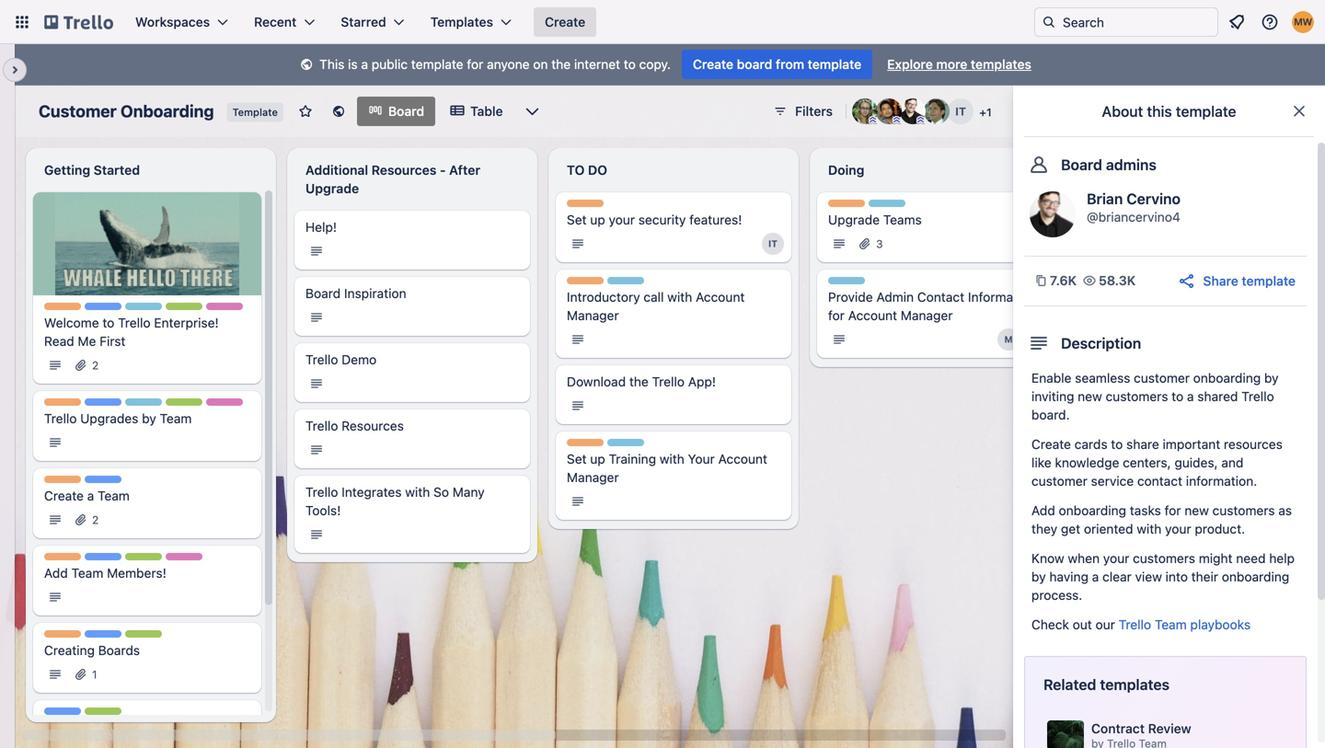 Task type: vqa. For each thing, say whether or not it's contained in the screenshot.
'Create Instagram'
no



Task type: locate. For each thing, give the bounding box(es) containing it.
1 vertical spatial it support
[[206, 400, 263, 413]]

it tech (ittech7) image
[[762, 233, 785, 255]]

2 horizontal spatial your
[[1166, 522, 1192, 537]]

by down know
[[1032, 570, 1047, 585]]

your inside know when your customers might need help by having a clear view into their onboarding process.
[[1104, 551, 1130, 566]]

add inside add onboarding tasks for new customers as they get oriented with your product.
[[1032, 503, 1056, 518]]

1 vertical spatial new
[[1185, 503, 1210, 518]]

0 vertical spatial customer
[[1135, 371, 1191, 386]]

it
[[956, 105, 967, 118], [769, 238, 778, 249], [206, 304, 217, 317], [206, 400, 217, 413], [166, 554, 176, 567]]

with inside add onboarding tasks for new customers as they get oriented with your product.
[[1137, 522, 1162, 537]]

board
[[737, 57, 773, 72]]

resource for members!
[[85, 554, 135, 567]]

account inside provide admin contact information for account manager
[[849, 308, 898, 323]]

new down seamless
[[1078, 389, 1103, 404]]

add up creating
[[44, 566, 68, 581]]

2 vertical spatial onboarding
[[1223, 570, 1290, 585]]

0 vertical spatial up
[[591, 212, 606, 227]]

trello resources
[[306, 419, 404, 434]]

color: blue, title: "resource" element for by
[[85, 399, 135, 413]]

1 vertical spatial account
[[849, 308, 898, 323]]

0 horizontal spatial new
[[1078, 389, 1103, 404]]

resources inside additional resources - after upgrade
[[372, 163, 437, 178]]

trello inside "welcome to trello enterprise! read me first"
[[118, 315, 151, 331]]

demo
[[342, 352, 377, 367]]

trello left the upgrades
[[44, 411, 77, 426]]

0 vertical spatial set
[[567, 212, 587, 227]]

introductory call with account manager
[[567, 290, 745, 323]]

it for color: pink, title: "it support" element corresponding to enterprise!
[[206, 304, 217, 317]]

1 vertical spatial it button
[[762, 233, 785, 255]]

set down to
[[567, 212, 587, 227]]

up
[[591, 212, 606, 227], [591, 452, 606, 467]]

1 2 from the top
[[92, 359, 99, 372]]

when
[[1069, 551, 1100, 566]]

manager down the training
[[567, 470, 619, 485]]

team down into
[[1156, 617, 1188, 633]]

me
[[78, 334, 96, 349]]

board up brian
[[1062, 156, 1103, 174]]

new up product.
[[1185, 503, 1210, 518]]

it inside icon
[[956, 105, 967, 118]]

for right tasks
[[1165, 503, 1182, 518]]

team
[[160, 411, 192, 426], [98, 488, 130, 504], [71, 566, 103, 581], [1156, 617, 1188, 633]]

2 for a
[[92, 514, 99, 527]]

manager inside set up training with your account manager
[[567, 470, 619, 485]]

resources for additional
[[372, 163, 437, 178]]

it button
[[948, 99, 974, 124], [762, 233, 785, 255]]

create for create board from template
[[693, 57, 734, 72]]

account right your
[[719, 452, 768, 467]]

a right is
[[361, 57, 368, 72]]

with inside set up training with your account manager
[[660, 452, 685, 467]]

template right 'share'
[[1243, 273, 1296, 289]]

0 horizontal spatial upgrade
[[306, 181, 359, 196]]

do
[[588, 163, 608, 178]]

color: orange, title: "internal admin" element up welcome
[[44, 303, 81, 310]]

color: orange, title: "internal admin" element for add team members!
[[44, 553, 81, 561]]

with left the so
[[405, 485, 430, 500]]

1 vertical spatial resources
[[342, 419, 404, 434]]

create for create
[[545, 14, 586, 29]]

customer inside "enable seamless customer onboarding by inviting new customers to a shared trello board."
[[1135, 371, 1191, 386]]

1 vertical spatial for
[[829, 308, 845, 323]]

new inside "enable seamless customer onboarding by inviting new customers to a shared trello board."
[[1078, 389, 1103, 404]]

0 vertical spatial resources
[[372, 163, 437, 178]]

color: orange, title: "internal admin" element for set up training with your account manager
[[567, 439, 604, 447]]

contact
[[918, 290, 965, 305]]

as
[[1279, 503, 1293, 518]]

account inside set up training with your account manager
[[719, 452, 768, 467]]

to left 'copy.'
[[624, 57, 636, 72]]

for inside provide admin contact information for account manager
[[829, 308, 845, 323]]

it tech (ittech7) image
[[948, 99, 974, 124]]

help!
[[306, 220, 337, 235]]

2 vertical spatial board
[[306, 286, 341, 301]]

your left product.
[[1166, 522, 1192, 537]]

0 vertical spatial onboarding
[[1194, 371, 1262, 386]]

0 horizontal spatial the
[[552, 57, 571, 72]]

tasks
[[1131, 503, 1162, 518]]

share template button
[[1178, 272, 1296, 291]]

color: lime, title: "new users" element
[[166, 303, 223, 317], [166, 399, 223, 413], [125, 553, 183, 567], [125, 631, 183, 645], [85, 708, 142, 722]]

0 horizontal spatial board
[[306, 286, 341, 301]]

0 vertical spatial upgrade
[[306, 181, 359, 196]]

with right call
[[668, 290, 693, 305]]

2 2 from the top
[[92, 514, 99, 527]]

board inspiration link
[[306, 285, 519, 303]]

resource down the upgrades
[[85, 477, 135, 490]]

know when your customers might need help by having a clear view into their onboarding process.
[[1032, 551, 1296, 603]]

process.
[[1032, 588, 1083, 603]]

color: orange, title: "internal admin" element for introductory call with account manager
[[567, 277, 604, 285]]

0 horizontal spatial by
[[142, 411, 156, 426]]

1 horizontal spatial add
[[1032, 503, 1056, 518]]

customers down seamless
[[1106, 389, 1169, 404]]

for left anyone
[[467, 57, 484, 72]]

the right on
[[552, 57, 571, 72]]

trello upgrades by team link
[[44, 410, 250, 428]]

1 vertical spatial board
[[1062, 156, 1103, 174]]

trello inside "enable seamless customer onboarding by inviting new customers to a shared trello board."
[[1242, 389, 1275, 404]]

resources
[[372, 163, 437, 178], [342, 419, 404, 434]]

color: orange, title: "internal admin" element down to do
[[567, 200, 604, 207]]

trello up the first
[[118, 315, 151, 331]]

1 vertical spatial color: pink, title: "it support" element
[[206, 399, 263, 413]]

for inside add onboarding tasks for new customers as they get oriented with your product.
[[1165, 503, 1182, 518]]

trello upgrades by team
[[44, 411, 192, 426]]

0 vertical spatial support
[[220, 304, 263, 317]]

boards
[[98, 643, 140, 658]]

add team members!
[[44, 566, 167, 581]]

create inside button
[[545, 14, 586, 29]]

members!
[[107, 566, 167, 581]]

trello
[[118, 315, 151, 331], [306, 352, 338, 367], [652, 374, 685, 390], [1242, 389, 1275, 404], [44, 411, 77, 426], [306, 419, 338, 434], [306, 485, 338, 500], [1119, 617, 1152, 633]]

2 horizontal spatial board
[[1062, 156, 1103, 174]]

1 horizontal spatial customer
[[1135, 371, 1191, 386]]

workspaces
[[135, 14, 210, 29]]

1 vertical spatial your
[[1166, 522, 1192, 537]]

color: pink, title: "it support" element
[[206, 303, 263, 317], [206, 399, 263, 413], [166, 553, 222, 567]]

1 vertical spatial support
[[220, 400, 263, 413]]

doing
[[829, 163, 865, 178]]

create
[[545, 14, 586, 29], [693, 57, 734, 72], [1032, 437, 1072, 452], [44, 488, 84, 504]]

your left security
[[609, 212, 635, 227]]

color: orange, title: "internal admin" element up upgrade teams
[[829, 200, 866, 207]]

your
[[609, 212, 635, 227], [1166, 522, 1192, 537], [1104, 551, 1130, 566]]

2 vertical spatial customers
[[1134, 551, 1196, 566]]

account inside introductory call with account manager
[[696, 290, 745, 305]]

set left the training
[[567, 452, 587, 467]]

0 vertical spatial board
[[388, 104, 425, 119]]

cards
[[1075, 437, 1108, 452]]

7.6k
[[1051, 273, 1077, 288]]

color: orange, title: "internal admin" element up creating
[[44, 631, 81, 638]]

your inside add onboarding tasks for new customers as they get oriented with your product.
[[1166, 522, 1192, 537]]

recent button
[[243, 7, 326, 37]]

creating
[[44, 643, 95, 658]]

1 vertical spatial onboarding
[[1059, 503, 1127, 518]]

a left shared
[[1188, 389, 1195, 404]]

color: sky, title: "account manager" element up trello upgrades by team link
[[125, 399, 162, 406]]

upgrade down additional
[[306, 181, 359, 196]]

with left your
[[660, 452, 685, 467]]

Getting Started text field
[[33, 156, 269, 185]]

1 vertical spatial add
[[44, 566, 68, 581]]

training
[[609, 452, 657, 467]]

0 vertical spatial customers
[[1106, 389, 1169, 404]]

onboarding up shared
[[1194, 371, 1262, 386]]

0 vertical spatial the
[[552, 57, 571, 72]]

1 vertical spatial 2
[[92, 514, 99, 527]]

1 horizontal spatial templates
[[1101, 676, 1170, 694]]

resource for team
[[85, 477, 135, 490]]

board left inspiration
[[306, 286, 341, 301]]

0 horizontal spatial add
[[44, 566, 68, 581]]

1 horizontal spatial the
[[630, 374, 649, 390]]

resource up the first
[[85, 304, 135, 317]]

Board name text field
[[29, 97, 223, 126]]

2 down me
[[92, 359, 99, 372]]

color: blue, title: "resource" element for trello
[[85, 303, 135, 317]]

it for color: pink, title: "it support" element for team
[[206, 400, 217, 413]]

1 horizontal spatial new
[[1185, 503, 1210, 518]]

0 vertical spatial it support
[[206, 304, 263, 317]]

resources up integrates
[[342, 419, 404, 434]]

1 horizontal spatial board
[[388, 104, 425, 119]]

for
[[467, 57, 484, 72], [829, 308, 845, 323], [1165, 503, 1182, 518]]

template
[[411, 57, 464, 72], [808, 57, 862, 72], [1177, 103, 1237, 120], [1243, 273, 1296, 289]]

0 vertical spatial by
[[1265, 371, 1280, 386]]

1 vertical spatial 1
[[92, 669, 97, 681]]

your for customers
[[1104, 551, 1130, 566]]

1 horizontal spatial for
[[829, 308, 845, 323]]

creating boards
[[44, 643, 140, 658]]

important
[[1164, 437, 1221, 452]]

2 down create a team
[[92, 514, 99, 527]]

set inside set up training with your account manager
[[567, 452, 587, 467]]

manager for provide admin contact information for account manager
[[901, 308, 953, 323]]

contact
[[1138, 474, 1183, 489]]

create inside "create cards to share important resources like knowledge centers, guides, and customer service contact information."
[[1032, 437, 1072, 452]]

manager down introductory at left top
[[567, 308, 619, 323]]

color: blue, title: "resource" element down create a team
[[85, 553, 135, 567]]

0 vertical spatial new
[[1078, 389, 1103, 404]]

create up on
[[545, 14, 586, 29]]

color: orange, title: "internal admin" element up introductory at left top
[[567, 277, 604, 285]]

manager (manager194) image
[[998, 329, 1020, 351]]

integrates
[[342, 485, 402, 500]]

Search field
[[1057, 8, 1218, 36]]

up inside set up training with your account manager
[[591, 452, 606, 467]]

additional
[[306, 163, 368, 178]]

this member is an admin of this board. image
[[917, 116, 925, 124]]

templates right more
[[971, 57, 1032, 72]]

help! link
[[306, 218, 519, 237]]

trello up tools!
[[306, 485, 338, 500]]

color: pink, title: "it support" element for team
[[206, 399, 263, 413]]

2 up from the top
[[591, 452, 606, 467]]

1 horizontal spatial it button
[[948, 99, 974, 124]]

onboarding up oriented
[[1059, 503, 1127, 518]]

color: blue, title: "resource" element
[[85, 303, 135, 317], [85, 399, 135, 413], [85, 476, 135, 490], [85, 553, 135, 567], [85, 631, 135, 645], [44, 708, 94, 722]]

resource down create a team
[[85, 554, 135, 567]]

1 horizontal spatial your
[[1104, 551, 1130, 566]]

account for provide admin contact information for account manager
[[849, 308, 898, 323]]

to left share at the right
[[1112, 437, 1124, 452]]

m
[[1005, 334, 1013, 345]]

for down provide
[[829, 308, 845, 323]]

a left clear
[[1093, 570, 1100, 585]]

2 vertical spatial it support
[[166, 554, 222, 567]]

0 vertical spatial 2
[[92, 359, 99, 372]]

1 horizontal spatial upgrade
[[829, 212, 880, 227]]

shared
[[1198, 389, 1239, 404]]

color: orange, title: "internal admin" element down download on the left
[[567, 439, 604, 447]]

0 horizontal spatial for
[[467, 57, 484, 72]]

andre gorte (andregorte) image
[[877, 99, 902, 124]]

help
[[1270, 551, 1296, 566]]

58.3k
[[1099, 273, 1136, 288]]

create for create a team
[[44, 488, 84, 504]]

1 vertical spatial set
[[567, 452, 587, 467]]

description
[[1062, 335, 1142, 352]]

public image
[[331, 104, 346, 119]]

0 horizontal spatial it button
[[762, 233, 785, 255]]

2 vertical spatial account
[[719, 452, 768, 467]]

color: sky, title: "account manager" element
[[869, 200, 906, 207], [608, 277, 645, 285], [829, 277, 866, 285], [125, 303, 162, 310], [125, 399, 162, 406], [608, 439, 645, 447]]

color: orange, title: "internal admin" element up add team members!
[[44, 553, 81, 561]]

0 vertical spatial add
[[1032, 503, 1056, 518]]

color: orange, title: "internal admin" element up create a team
[[44, 476, 81, 483]]

2 vertical spatial for
[[1165, 503, 1182, 518]]

color: blue, title: "resource" element down creating
[[44, 708, 94, 722]]

customers up into
[[1134, 551, 1196, 566]]

enable seamless customer onboarding by inviting new customers to a shared trello board.
[[1032, 371, 1280, 423]]

0 horizontal spatial templates
[[971, 57, 1032, 72]]

0 horizontal spatial 1
[[92, 669, 97, 681]]

new
[[1078, 389, 1103, 404], [1185, 503, 1210, 518]]

onboarding inside "enable seamless customer onboarding by inviting new customers to a shared trello board."
[[1194, 371, 1262, 386]]

color: sky, title: "account manager" element up welcome to trello enterprise! read me first link
[[125, 303, 162, 310]]

0 horizontal spatial customer
[[1032, 474, 1088, 489]]

board inside board inspiration link
[[306, 286, 341, 301]]

color: sky, title: "account manager" element up the training
[[608, 439, 645, 447]]

brian cervino (briancervino4) image
[[1030, 192, 1076, 238]]

to up the first
[[103, 315, 115, 331]]

create up add team members!
[[44, 488, 84, 504]]

amy freiderson (amyfreiderson) image
[[853, 99, 878, 124]]

up left the training
[[591, 452, 606, 467]]

TO DO text field
[[556, 156, 792, 185]]

copy.
[[640, 57, 671, 72]]

customers up product.
[[1213, 503, 1276, 518]]

getting
[[44, 163, 90, 178]]

add team members! link
[[44, 564, 250, 583]]

add for add team members!
[[44, 566, 68, 581]]

1 vertical spatial customers
[[1213, 503, 1276, 518]]

color: pink, title: "it support" element for enterprise!
[[206, 303, 263, 317]]

related templates
[[1044, 676, 1170, 694]]

so
[[434, 485, 449, 500]]

onboarding inside know when your customers might need help by having a clear view into their onboarding process.
[[1223, 570, 1290, 585]]

1 set from the top
[[567, 212, 587, 227]]

filters
[[796, 104, 833, 119]]

create left board
[[693, 57, 734, 72]]

resources left -
[[372, 163, 437, 178]]

0 vertical spatial your
[[609, 212, 635, 227]]

getting started
[[44, 163, 140, 178]]

the right download on the left
[[630, 374, 649, 390]]

up for your
[[591, 212, 606, 227]]

color: blue, title: "resource" element down the first
[[85, 399, 135, 413]]

trello left app!
[[652, 374, 685, 390]]

your up clear
[[1104, 551, 1130, 566]]

with
[[668, 290, 693, 305], [660, 452, 685, 467], [405, 485, 430, 500], [1137, 522, 1162, 537]]

starred button
[[330, 7, 416, 37]]

1 vertical spatial templates
[[1101, 676, 1170, 694]]

2 for to
[[92, 359, 99, 372]]

add up 'they'
[[1032, 503, 1056, 518]]

color: orange, title: "internal admin" element
[[567, 200, 604, 207], [829, 200, 866, 207], [567, 277, 604, 285], [44, 303, 81, 310], [44, 399, 81, 406], [567, 439, 604, 447], [44, 476, 81, 483], [44, 553, 81, 561], [44, 631, 81, 638]]

by inside "enable seamless customer onboarding by inviting new customers to a shared trello board."
[[1265, 371, 1280, 386]]

trello right shared
[[1242, 389, 1275, 404]]

templates
[[971, 57, 1032, 72], [1101, 676, 1170, 694]]

0 vertical spatial color: pink, title: "it support" element
[[206, 303, 263, 317]]

the inside download the trello app! link
[[630, 374, 649, 390]]

1 vertical spatial by
[[142, 411, 156, 426]]

customers inside know when your customers might need help by having a clear view into their onboarding process.
[[1134, 551, 1196, 566]]

templates up contract review
[[1101, 676, 1170, 694]]

brian cervino @briancervino4
[[1087, 190, 1181, 225]]

3
[[877, 238, 884, 250]]

customer right seamless
[[1135, 371, 1191, 386]]

1 horizontal spatial by
[[1032, 570, 1047, 585]]

1 vertical spatial upgrade
[[829, 212, 880, 227]]

account right call
[[696, 290, 745, 305]]

inviting
[[1032, 389, 1075, 404]]

customer down like
[[1032, 474, 1088, 489]]

color: blue, title: "resource" element for team
[[85, 476, 135, 490]]

0 vertical spatial 1
[[987, 106, 992, 119]]

resource down creating
[[44, 709, 94, 722]]

2 horizontal spatial by
[[1265, 371, 1280, 386]]

by up resources
[[1265, 371, 1280, 386]]

trello right our on the bottom
[[1119, 617, 1152, 633]]

up down do
[[591, 212, 606, 227]]

this
[[320, 57, 345, 72]]

explore
[[888, 57, 933, 72]]

contract
[[1092, 721, 1145, 737]]

0 horizontal spatial your
[[609, 212, 635, 227]]

board down public
[[388, 104, 425, 119]]

color: blue, title: "resource" element down the upgrades
[[85, 476, 135, 490]]

1 vertical spatial customer
[[1032, 474, 1088, 489]]

1 down creating boards
[[92, 669, 97, 681]]

it for color: pink, title: "it support" element to the bottom
[[166, 554, 176, 567]]

clear
[[1103, 570, 1132, 585]]

color: blue, title: "resource" element up the first
[[85, 303, 135, 317]]

0 vertical spatial account
[[696, 290, 745, 305]]

template right from
[[808, 57, 862, 72]]

1 right it tech (ittech7) icon at right top
[[987, 106, 992, 119]]

information.
[[1187, 474, 1258, 489]]

2 set from the top
[[567, 452, 587, 467]]

customers inside "enable seamless customer onboarding by inviting new customers to a shared trello board."
[[1106, 389, 1169, 404]]

2 vertical spatial your
[[1104, 551, 1130, 566]]

manager inside provide admin contact information for account manager
[[901, 308, 953, 323]]

upgrade up 3
[[829, 212, 880, 227]]

onboarding
[[1194, 371, 1262, 386], [1059, 503, 1127, 518], [1223, 570, 1290, 585]]

resource
[[85, 304, 135, 317], [85, 400, 135, 413], [85, 477, 135, 490], [85, 554, 135, 567], [85, 632, 135, 645], [44, 709, 94, 722]]

2 horizontal spatial for
[[1165, 503, 1182, 518]]

resource down the first
[[85, 400, 135, 413]]

set up training with your account manager link
[[567, 450, 781, 487]]

customers
[[1106, 389, 1169, 404], [1213, 503, 1276, 518], [1134, 551, 1196, 566]]

and
[[1222, 455, 1244, 471]]

1 vertical spatial up
[[591, 452, 606, 467]]

1 horizontal spatial 1
[[987, 106, 992, 119]]

1 up from the top
[[591, 212, 606, 227]]

to left shared
[[1172, 389, 1184, 404]]

many
[[453, 485, 485, 500]]

1 vertical spatial the
[[630, 374, 649, 390]]

template right 'this'
[[1177, 103, 1237, 120]]

2 vertical spatial by
[[1032, 570, 1047, 585]]

onboarding down need
[[1223, 570, 1290, 585]]

new users
[[166, 304, 223, 317], [166, 400, 223, 413], [125, 554, 183, 567], [125, 632, 183, 645], [85, 709, 142, 722]]

board inside board link
[[388, 104, 425, 119]]

manager down 'contact'
[[901, 308, 953, 323]]

account down provide
[[849, 308, 898, 323]]

your
[[688, 452, 715, 467]]



Task type: describe. For each thing, give the bounding box(es) containing it.
this
[[1148, 103, 1173, 120]]

your for security
[[609, 212, 635, 227]]

provide admin contact information for account manager
[[829, 290, 1036, 323]]

team left members!
[[71, 566, 103, 581]]

resources
[[1225, 437, 1283, 452]]

color: orange, title: "internal admin" element for create a team
[[44, 476, 81, 483]]

contract review
[[1092, 721, 1192, 737]]

customers inside add onboarding tasks for new customers as they get oriented with your product.
[[1213, 503, 1276, 518]]

customer inside "create cards to share important resources like knowledge centers, guides, and customer service contact information."
[[1032, 474, 1088, 489]]

with inside introductory call with account manager
[[668, 290, 693, 305]]

trello left demo
[[306, 352, 338, 367]]

Additional Resources - After Upgrade text field
[[295, 156, 530, 203]]

2 vertical spatial support
[[179, 554, 222, 567]]

provide admin contact information for account manager link
[[829, 288, 1042, 325]]

trello down trello demo
[[306, 419, 338, 434]]

download the trello app!
[[567, 374, 716, 390]]

check out our trello team playbooks
[[1032, 617, 1251, 633]]

table link
[[439, 97, 514, 126]]

enable
[[1032, 371, 1072, 386]]

0 vertical spatial for
[[467, 57, 484, 72]]

product.
[[1196, 522, 1246, 537]]

customer
[[39, 101, 117, 121]]

manager for set up training with your account manager
[[567, 470, 619, 485]]

color: blue, title: "resource" element down add team members!
[[85, 631, 135, 645]]

trello demo
[[306, 352, 377, 367]]

board inspiration
[[306, 286, 407, 301]]

resource down add team members!
[[85, 632, 135, 645]]

our
[[1096, 617, 1116, 633]]

recent
[[254, 14, 297, 29]]

primary element
[[0, 0, 1326, 44]]

starred
[[341, 14, 386, 29]]

to do
[[567, 163, 608, 178]]

upgrades
[[80, 411, 138, 426]]

resource for trello
[[85, 304, 135, 317]]

star or unstar board image
[[298, 104, 313, 119]]

open information menu image
[[1262, 13, 1280, 31]]

template right public
[[411, 57, 464, 72]]

maria williams (mariawilliams94) image
[[1293, 11, 1315, 33]]

color: orange, title: "internal admin" element for welcome to trello enterprise! read me first
[[44, 303, 81, 310]]

onboarding inside add onboarding tasks for new customers as they get oriented with your product.
[[1059, 503, 1127, 518]]

up for training
[[591, 452, 606, 467]]

introductory call with account manager link
[[567, 288, 781, 325]]

set up your security features!
[[567, 212, 743, 227]]

features!
[[690, 212, 743, 227]]

on
[[533, 57, 548, 72]]

call
[[644, 290, 664, 305]]

might
[[1200, 551, 1233, 566]]

contract review link
[[1044, 717, 1288, 749]]

trello inside trello integrates with so many tools!
[[306, 485, 338, 500]]

onboarding
[[121, 101, 214, 121]]

customize views image
[[524, 102, 542, 121]]

create board from template
[[693, 57, 862, 72]]

color: sky, title: "account manager" element up introductory at left top
[[608, 277, 645, 285]]

color: blue, title: "resource" element for members!
[[85, 553, 135, 567]]

new inside add onboarding tasks for new customers as they get oriented with your product.
[[1185, 503, 1210, 518]]

service
[[1092, 474, 1135, 489]]

this member is an admin of this workspace. image
[[893, 116, 901, 124]]

trello resources link
[[306, 417, 519, 436]]

a inside "enable seamless customer onboarding by inviting new customers to a shared trello board."
[[1188, 389, 1195, 404]]

resources for trello
[[342, 419, 404, 434]]

download the trello app! link
[[567, 373, 781, 391]]

2 vertical spatial color: pink, title: "it support" element
[[166, 553, 222, 567]]

support for welcome to trello enterprise! read me first
[[220, 304, 263, 317]]

add for add onboarding tasks for new customers as they get oriented with your product.
[[1032, 503, 1056, 518]]

information
[[969, 290, 1036, 305]]

share
[[1127, 437, 1160, 452]]

0 vertical spatial templates
[[971, 57, 1032, 72]]

resource for by
[[85, 400, 135, 413]]

a up add team members!
[[87, 488, 94, 504]]

filters button
[[768, 97, 839, 126]]

explore more templates
[[888, 57, 1032, 72]]

-
[[440, 163, 446, 178]]

into
[[1166, 570, 1189, 585]]

template
[[233, 106, 278, 118]]

explore more templates link
[[877, 50, 1043, 79]]

team right the upgrades
[[160, 411, 192, 426]]

upgrade inside additional resources - after upgrade
[[306, 181, 359, 196]]

create a team
[[44, 488, 130, 504]]

set for set up your security features!
[[567, 212, 587, 227]]

customer onboarding
[[39, 101, 214, 121]]

manager inside introductory call with account manager
[[567, 308, 619, 323]]

support for trello upgrades by team
[[220, 400, 263, 413]]

review
[[1149, 721, 1192, 737]]

board for board
[[388, 104, 425, 119]]

by inside know when your customers might need help by having a clear view into their onboarding process.
[[1032, 570, 1047, 585]]

admin
[[877, 290, 914, 305]]

0 notifications image
[[1227, 11, 1249, 33]]

create button
[[534, 7, 597, 37]]

like
[[1032, 455, 1052, 471]]

template inside button
[[1243, 273, 1296, 289]]

this member is an admin of this workspace. image
[[869, 116, 878, 124]]

sm image
[[297, 56, 316, 75]]

color: sky, title: "account manager" element up upgrade teams
[[869, 200, 906, 207]]

it support for trello upgrades by team
[[206, 400, 263, 413]]

teams
[[884, 212, 922, 227]]

more
[[937, 57, 968, 72]]

app!
[[689, 374, 716, 390]]

playbooks
[[1191, 617, 1251, 633]]

create for create cards to share important resources like knowledge centers, guides, and customer service contact information.
[[1032, 437, 1072, 452]]

it inside image
[[769, 238, 778, 249]]

color: orange, title: "internal admin" element for trello upgrades by team
[[44, 399, 81, 406]]

team down trello upgrades by team
[[98, 488, 130, 504]]

templates
[[431, 14, 494, 29]]

trello integrates with so many tools!
[[306, 485, 485, 518]]

set up training with your account manager
[[567, 452, 768, 485]]

know
[[1032, 551, 1065, 566]]

board for board inspiration
[[306, 286, 341, 301]]

check
[[1032, 617, 1070, 633]]

upgrade teams link
[[829, 211, 1042, 229]]

with inside trello integrates with so many tools!
[[405, 485, 430, 500]]

account for set up training with your account manager
[[719, 452, 768, 467]]

is
[[348, 57, 358, 72]]

search image
[[1042, 15, 1057, 29]]

security
[[639, 212, 686, 227]]

anyone
[[487, 57, 530, 72]]

switch to… image
[[13, 13, 31, 31]]

it support for welcome to trello enterprise! read me first
[[206, 304, 263, 317]]

color: sky, title: "account manager" element up provide
[[829, 277, 866, 285]]

introductory
[[567, 290, 641, 305]]

board admins
[[1062, 156, 1157, 174]]

color: orange, title: "internal admin" element for upgrade teams
[[829, 200, 866, 207]]

read
[[44, 334, 74, 349]]

0 vertical spatial it button
[[948, 99, 974, 124]]

board for board admins
[[1062, 156, 1103, 174]]

public
[[372, 57, 408, 72]]

share template
[[1204, 273, 1296, 289]]

trello integrates with so many tools! link
[[306, 483, 519, 520]]

view
[[1136, 570, 1163, 585]]

a inside know when your customers might need help by having a clear view into their onboarding process.
[[1093, 570, 1100, 585]]

welcome to trello enterprise! read me first
[[44, 315, 219, 349]]

share
[[1204, 273, 1239, 289]]

trello team playbooks link
[[1119, 617, 1251, 633]]

set for set up training with your account manager
[[567, 452, 587, 467]]

out
[[1073, 617, 1093, 633]]

workspaces button
[[124, 7, 239, 37]]

back to home image
[[44, 7, 113, 37]]

cervino
[[1127, 190, 1181, 208]]

internet
[[575, 57, 621, 72]]

bill lumbergh (billlumbergh2) image
[[924, 99, 950, 124]]

to inside "welcome to trello enterprise! read me first"
[[103, 315, 115, 331]]

brian cervino (briancervino4) image
[[901, 99, 926, 124]]

color: orange, title: "internal admin" element for creating boards
[[44, 631, 81, 638]]

Doing text field
[[818, 156, 1053, 185]]

board link
[[357, 97, 436, 126]]

guides,
[[1175, 455, 1219, 471]]

to inside "create cards to share important resources like knowledge centers, guides, and customer service contact information."
[[1112, 437, 1124, 452]]

centers,
[[1124, 455, 1172, 471]]

@briancervino4
[[1087, 209, 1181, 225]]

set up your security features! link
[[567, 211, 781, 229]]

tools!
[[306, 503, 341, 518]]

to inside "enable seamless customer onboarding by inviting new customers to a shared trello board."
[[1172, 389, 1184, 404]]



